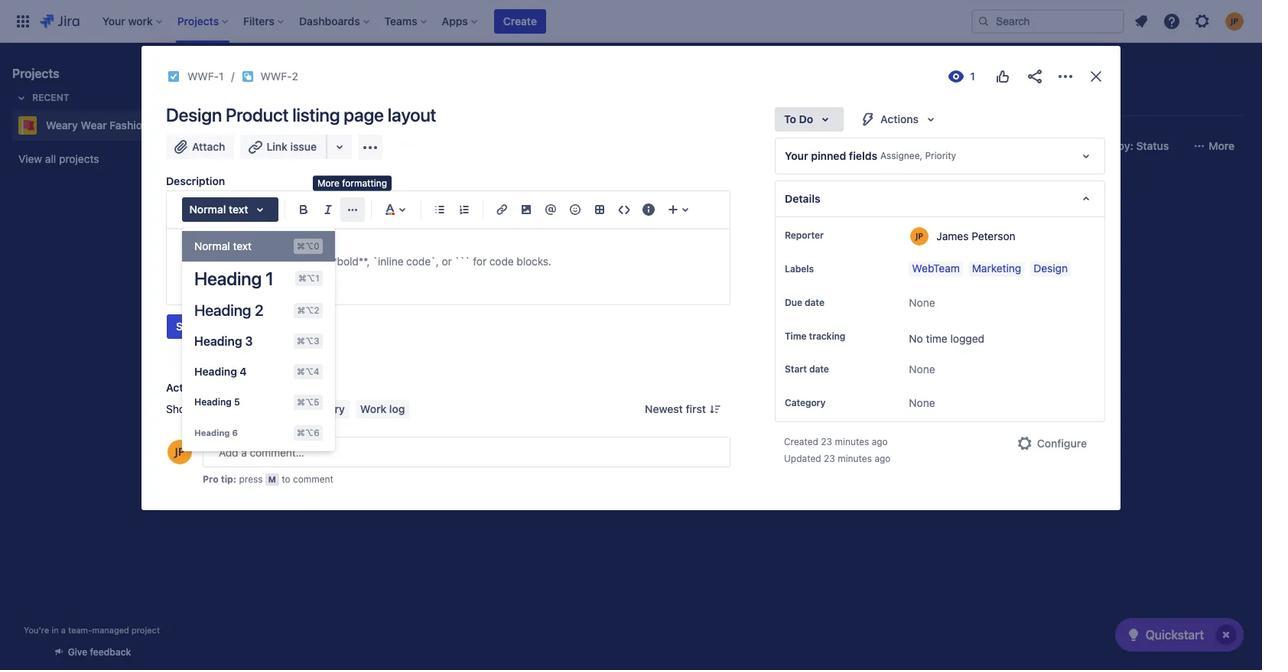 Task type: locate. For each thing, give the bounding box(es) containing it.
23
[[821, 436, 833, 448], [824, 453, 836, 465]]

weary
[[233, 63, 285, 84], [46, 119, 78, 132], [488, 229, 519, 242]]

normal down description
[[189, 203, 226, 216]]

summary link
[[202, 89, 256, 116]]

project
[[132, 625, 160, 635]]

1 horizontal spatial weary
[[233, 63, 285, 84]]

design right marketing
[[1034, 262, 1068, 275]]

jira image
[[40, 12, 79, 30], [40, 12, 79, 30]]

0 vertical spatial normal text
[[189, 203, 248, 216]]

29 february 2024 image
[[435, 302, 447, 314]]

0 horizontal spatial james peterson image
[[360, 134, 384, 158]]

collapse recent projects image
[[12, 89, 31, 107]]

first
[[686, 403, 706, 416]]

fields
[[849, 149, 878, 162]]

0 vertical spatial 23
[[821, 436, 833, 448]]

start
[[785, 364, 807, 375]]

1 vertical spatial 1
[[507, 188, 511, 201]]

normal up heading 1
[[194, 240, 230, 253]]

design up description - main content area, start typing to enter text. text box
[[432, 229, 466, 242]]

bullet list ⌘⇧8 image
[[431, 201, 449, 219]]

add image, video, or file image
[[517, 201, 536, 219]]

your pinned fields assignee, priority
[[785, 149, 957, 162]]

date left due date pin to top "icon"
[[805, 297, 825, 308]]

weary inside weary wear fashion link
[[46, 119, 78, 132]]

0 vertical spatial 2
[[292, 70, 298, 83]]

comment
[[293, 474, 334, 485]]

do for to do 0
[[240, 190, 253, 200]]

weary wear fashion up view all projects link
[[46, 119, 149, 132]]

2 horizontal spatial weary
[[488, 229, 519, 242]]

0 vertical spatial none
[[909, 296, 936, 309]]

summary
[[205, 96, 253, 109]]

text down "to do 0"
[[229, 203, 248, 216]]

1 horizontal spatial create
[[503, 14, 537, 27]]

do
[[799, 112, 814, 126], [240, 190, 253, 200]]

1 vertical spatial text
[[233, 240, 252, 253]]

to for to do
[[784, 112, 797, 126]]

0 vertical spatial create
[[503, 14, 537, 27]]

save
[[176, 320, 200, 333]]

0 right the done
[[688, 188, 695, 201]]

heading up the cancel
[[194, 302, 251, 319]]

wwf- right task image
[[187, 70, 219, 83]]

1 wwf- from the left
[[187, 70, 219, 83]]

1 vertical spatial date
[[810, 364, 829, 375]]

23 right updated
[[824, 453, 836, 465]]

menu bar
[[202, 400, 413, 419]]

work
[[360, 403, 387, 416]]

description
[[166, 174, 225, 187]]

reporter
[[785, 230, 824, 241]]

3 none from the top
[[909, 397, 936, 410]]

0 vertical spatial text
[[229, 203, 248, 216]]

james peterson image
[[360, 134, 384, 158], [592, 321, 611, 340]]

2 up the cancel
[[255, 302, 264, 319]]

date right start
[[810, 364, 829, 375]]

text
[[229, 203, 248, 216], [233, 240, 252, 253]]

⌘⌥5
[[297, 397, 320, 407]]

do down search board text box
[[240, 190, 253, 200]]

create inside primary element
[[503, 14, 537, 27]]

2 vertical spatial 1
[[266, 268, 274, 289]]

view
[[18, 152, 42, 165]]

do down project
[[799, 112, 814, 126]]

2 vertical spatial design
[[1034, 262, 1068, 275]]

1 horizontal spatial wear
[[289, 63, 331, 84]]

to inside "to do 0"
[[226, 190, 238, 200]]

heading left 6
[[194, 428, 230, 438]]

normal text button
[[182, 193, 279, 227]]

1 horizontal spatial wwf-
[[261, 70, 292, 83]]

time
[[785, 331, 807, 342]]

none for due date
[[909, 296, 936, 309]]

0 horizontal spatial weary
[[46, 119, 78, 132]]

2 inside heading 1 group
[[255, 302, 264, 319]]

0 vertical spatial 1
[[219, 70, 224, 83]]

code snippet image
[[615, 201, 634, 219]]

heading left 5
[[194, 396, 232, 408]]

heading up heading 2
[[194, 268, 262, 289]]

heading for heading 2
[[194, 302, 251, 319]]

23 right created
[[821, 436, 833, 448]]

weary wear fashion link
[[12, 110, 165, 141]]

1 vertical spatial 23
[[824, 453, 836, 465]]

no time logged
[[909, 332, 985, 345]]

1 inside heading 1 group
[[266, 268, 274, 289]]

heading down the cancel
[[194, 334, 242, 348]]

design up attach button
[[166, 104, 222, 126]]

view all projects link
[[12, 145, 171, 173]]

0 vertical spatial ago
[[872, 436, 888, 448]]

ago
[[872, 436, 888, 448], [875, 453, 891, 465]]

design link
[[1031, 262, 1071, 277]]

design product listing page layout
[[166, 104, 436, 126]]

1 left sub task icon
[[219, 70, 224, 83]]

marketing
[[973, 262, 1022, 275]]

your pinned fields element
[[775, 138, 1106, 174]]

1 horizontal spatial fashion
[[335, 63, 399, 84]]

normal inside dropdown button
[[189, 203, 226, 216]]

design the weary wear site
[[432, 229, 568, 242]]

Add a comment… field
[[203, 437, 731, 468]]

to down search board text box
[[226, 190, 238, 200]]

design product listing page layout dialog
[[142, 46, 1121, 510]]

1 vertical spatial to
[[226, 190, 238, 200]]

logged
[[951, 332, 985, 345]]

0 horizontal spatial 1
[[219, 70, 224, 83]]

2 for heading 2
[[255, 302, 264, 319]]

normal text inside heading 1 group
[[194, 240, 252, 253]]

to down project
[[784, 112, 797, 126]]

newest first
[[645, 403, 706, 416]]

more formatting image
[[344, 201, 362, 219]]

1 vertical spatial fashion
[[110, 119, 149, 132]]

wear up view all projects link
[[81, 119, 107, 132]]

1 horizontal spatial 0
[[688, 188, 695, 201]]

1 none from the top
[[909, 296, 936, 309]]

assignee,
[[881, 150, 923, 162]]

1 left '⌘⌥1'
[[266, 268, 274, 289]]

italic ⌘i image
[[319, 201, 337, 219]]

list
[[320, 96, 338, 109]]

0 vertical spatial create button
[[494, 9, 546, 33]]

attach button
[[166, 135, 235, 159]]

wear up list
[[289, 63, 331, 84]]

weary down the link image
[[488, 229, 519, 242]]

normal text down "to do 0"
[[189, 203, 248, 216]]

1 vertical spatial create button
[[203, 219, 409, 246]]

1 horizontal spatial to
[[784, 112, 797, 126]]

0 horizontal spatial weary wear fashion
[[46, 119, 149, 132]]

wwf- left copy link to issue icon
[[261, 70, 292, 83]]

menu bar containing all
[[202, 400, 413, 419]]

minutes right updated
[[838, 453, 872, 465]]

to
[[784, 112, 797, 126], [226, 190, 238, 200]]

1
[[219, 70, 224, 83], [507, 188, 511, 201], [266, 268, 274, 289]]

1 vertical spatial normal text
[[194, 240, 252, 253]]

do inside "to do 0"
[[240, 190, 253, 200]]

project settings link
[[776, 89, 862, 116]]

2 inside design product listing page layout dialog
[[292, 70, 298, 83]]

0 horizontal spatial fashion
[[110, 119, 149, 132]]

comments button
[[234, 400, 298, 419]]

all
[[45, 152, 56, 165]]

1 horizontal spatial weary wear fashion
[[233, 63, 399, 84]]

menu bar inside design product listing page layout dialog
[[202, 400, 413, 419]]

minutes right created
[[835, 436, 870, 448]]

0 horizontal spatial do
[[240, 190, 253, 200]]

design for product
[[166, 104, 222, 126]]

all
[[210, 403, 223, 416]]

3 heading from the top
[[194, 334, 242, 348]]

settings
[[818, 96, 859, 109]]

due
[[785, 297, 803, 308]]

weary wear fashion
[[233, 63, 399, 84], [46, 119, 149, 132]]

none for category
[[909, 397, 936, 410]]

timeline link
[[418, 89, 467, 116]]

numbered list ⌘⇧7 image
[[455, 201, 474, 219]]

2 none from the top
[[909, 363, 936, 376]]

Description - Main content area, start typing to enter text. text field
[[193, 253, 704, 271]]

close image
[[1087, 67, 1106, 86]]

webteam
[[913, 262, 960, 275]]

0 horizontal spatial wwf-
[[187, 70, 219, 83]]

2 wwf- from the left
[[261, 70, 292, 83]]

0 horizontal spatial 0
[[259, 188, 266, 201]]

heading for heading 3
[[194, 334, 242, 348]]

weary down 'recent'
[[46, 119, 78, 132]]

all button
[[205, 400, 227, 419]]

configure link
[[1007, 432, 1097, 456]]

link
[[267, 140, 288, 153]]

0 horizontal spatial design
[[166, 104, 222, 126]]

weary up 'board'
[[233, 63, 285, 84]]

1 vertical spatial create
[[227, 226, 261, 239]]

text up heading 1
[[233, 240, 252, 253]]

wear left the site
[[522, 229, 547, 242]]

heading
[[194, 268, 262, 289], [194, 302, 251, 319], [194, 334, 242, 348], [194, 365, 237, 378], [194, 396, 232, 408], [194, 428, 230, 438]]

1 vertical spatial none
[[909, 363, 936, 376]]

2 vertical spatial none
[[909, 397, 936, 410]]

2 up 'board'
[[292, 70, 298, 83]]

0 vertical spatial date
[[805, 297, 825, 308]]

quickstart button
[[1116, 618, 1244, 652]]

1 for heading 1
[[266, 268, 274, 289]]

2 0 from the left
[[688, 188, 695, 201]]

1 horizontal spatial james peterson image
[[592, 321, 611, 340]]

1 horizontal spatial 1
[[266, 268, 274, 289]]

normal inside heading 1 group
[[194, 240, 230, 253]]

history
[[308, 403, 345, 416]]

created
[[784, 436, 819, 448]]

fashion
[[335, 63, 399, 84], [110, 119, 149, 132]]

1 vertical spatial design
[[432, 229, 466, 242]]

2 heading from the top
[[194, 302, 251, 319]]

fashion up view all projects link
[[110, 119, 149, 132]]

list link
[[317, 89, 341, 116]]

1 horizontal spatial 2
[[292, 70, 298, 83]]

1 vertical spatial do
[[240, 190, 253, 200]]

wwf-
[[187, 70, 219, 83], [261, 70, 292, 83]]

1 vertical spatial 2
[[255, 302, 264, 319]]

1 heading from the top
[[194, 268, 262, 289]]

⌘⌥2
[[297, 305, 320, 315]]

5 heading from the top
[[194, 396, 232, 408]]

1 horizontal spatial do
[[799, 112, 814, 126]]

0 horizontal spatial 2
[[255, 302, 264, 319]]

heading for heading 1
[[194, 268, 262, 289]]

timeline
[[421, 96, 463, 109]]

give
[[68, 647, 87, 658]]

0 horizontal spatial create button
[[203, 219, 409, 246]]

heading left '4'
[[194, 365, 237, 378]]

2 vertical spatial wear
[[522, 229, 547, 242]]

0 horizontal spatial wear
[[81, 119, 107, 132]]

1 vertical spatial normal
[[194, 240, 230, 253]]

0 vertical spatial to
[[784, 112, 797, 126]]

calendar
[[357, 96, 402, 109]]

create button inside primary element
[[494, 9, 546, 33]]

4 heading from the top
[[194, 365, 237, 378]]

6 heading from the top
[[194, 428, 230, 438]]

2 horizontal spatial wear
[[522, 229, 547, 242]]

text inside heading 1 group
[[233, 240, 252, 253]]

0 vertical spatial do
[[799, 112, 814, 126]]

1 left add image, video, or file
[[507, 188, 511, 201]]

1 vertical spatial james peterson image
[[592, 321, 611, 340]]

1 horizontal spatial create button
[[494, 9, 546, 33]]

0 left bold ⌘b icon
[[259, 188, 266, 201]]

1 horizontal spatial design
[[432, 229, 466, 242]]

weary wear fashion up list
[[233, 63, 399, 84]]

2 horizontal spatial design
[[1034, 262, 1068, 275]]

0 horizontal spatial to
[[226, 190, 238, 200]]

activity
[[166, 381, 205, 394]]

1 vertical spatial weary
[[46, 119, 78, 132]]

heading 1 group
[[182, 231, 335, 448]]

29 february 2024 image
[[435, 302, 447, 314]]

to inside dropdown button
[[784, 112, 797, 126]]

a
[[61, 625, 66, 635]]

wwf-1 link
[[187, 67, 224, 86]]

1 inside "wwf-1" link
[[219, 70, 224, 83]]

check image
[[1125, 626, 1143, 644]]

0 vertical spatial normal
[[189, 203, 226, 216]]

you're
[[24, 625, 49, 635]]

recent
[[32, 92, 69, 103]]

tab list containing board
[[193, 89, 1254, 116]]

Search field
[[972, 9, 1125, 33]]

normal text up heading 1
[[194, 240, 252, 253]]

tracking
[[809, 331, 846, 342]]

search image
[[978, 15, 990, 27]]

tab list
[[193, 89, 1254, 116]]

do inside dropdown button
[[799, 112, 814, 126]]

fashion up calendar
[[335, 63, 399, 84]]

0 vertical spatial design
[[166, 104, 222, 126]]



Task type: vqa. For each thing, say whether or not it's contained in the screenshot.


Task type: describe. For each thing, give the bounding box(es) containing it.
newest
[[645, 403, 683, 416]]

table image
[[591, 201, 609, 219]]

2 horizontal spatial 1
[[507, 188, 511, 201]]

4
[[240, 365, 247, 378]]

⌘⌥1
[[298, 273, 320, 283]]

1 vertical spatial minutes
[[838, 453, 872, 465]]

1 for wwf-1
[[219, 70, 224, 83]]

actions
[[881, 112, 919, 126]]

design for the
[[432, 229, 466, 242]]

labels
[[785, 263, 814, 275]]

work log
[[360, 403, 405, 416]]

attach
[[192, 140, 225, 153]]

priority
[[926, 150, 957, 162]]

heading 4
[[194, 365, 247, 378]]

do for to do
[[799, 112, 814, 126]]

create banner
[[0, 0, 1263, 43]]

updated
[[784, 453, 822, 465]]

heading for heading 6
[[194, 428, 230, 438]]

heading for heading 4
[[194, 365, 237, 378]]

1 0 from the left
[[259, 188, 266, 201]]

to for to do 0
[[226, 190, 238, 200]]

in
[[52, 625, 59, 635]]

0 vertical spatial james peterson image
[[360, 134, 384, 158]]

peterson
[[972, 229, 1016, 242]]

pro tip: press m to comment
[[203, 474, 334, 485]]

Search board text field
[[204, 135, 320, 157]]

page
[[344, 104, 384, 126]]

bold ⌘b image
[[295, 201, 313, 219]]

actions button
[[850, 107, 950, 132]]

text inside normal text dropdown button
[[229, 203, 248, 216]]

actions image
[[1057, 67, 1075, 86]]

pinned
[[811, 149, 847, 162]]

cancel
[[222, 320, 257, 333]]

newest first button
[[636, 400, 731, 419]]

none for start date
[[909, 363, 936, 376]]

⌘⌥6
[[297, 428, 320, 438]]

to do 0
[[226, 188, 266, 201]]

cancel button
[[213, 315, 266, 339]]

heading 5
[[194, 396, 240, 408]]

in progress 1
[[442, 188, 511, 201]]

progress
[[453, 190, 500, 200]]

marketing link
[[970, 262, 1025, 277]]

managed
[[92, 625, 129, 635]]

copy link to issue image
[[295, 70, 308, 82]]

show:
[[166, 403, 196, 416]]

wwf- for 2
[[261, 70, 292, 83]]

james peterson
[[937, 229, 1016, 242]]

feedback
[[90, 647, 131, 658]]

add app image
[[361, 138, 380, 157]]

sub task image
[[242, 70, 254, 83]]

5
[[234, 396, 240, 408]]

3
[[245, 334, 253, 348]]

project settings
[[779, 96, 859, 109]]

give feedback
[[68, 647, 131, 658]]

formatting
[[342, 178, 387, 189]]

link image
[[493, 201, 511, 219]]

time
[[926, 332, 948, 345]]

heading 6
[[194, 428, 238, 438]]

work log button
[[356, 400, 410, 419]]

project
[[779, 96, 816, 109]]

details
[[785, 192, 821, 205]]

more
[[318, 178, 340, 189]]

1 vertical spatial ago
[[875, 453, 891, 465]]

done
[[657, 190, 682, 200]]

normal text inside dropdown button
[[189, 203, 248, 216]]

more formatting tooltip
[[313, 176, 392, 191]]

created 23 minutes ago updated 23 minutes ago
[[784, 436, 891, 465]]

emoji image
[[566, 201, 585, 219]]

heading 3
[[194, 334, 253, 348]]

vote options: no one has voted for this issue yet. image
[[994, 67, 1012, 86]]

fashion inside weary wear fashion link
[[110, 119, 149, 132]]

give feedback button
[[43, 640, 140, 665]]

29
[[447, 302, 458, 312]]

your
[[785, 149, 809, 162]]

category
[[785, 397, 826, 409]]

share image
[[1026, 67, 1045, 86]]

the
[[469, 229, 485, 242]]

feb
[[460, 302, 477, 312]]

done 0
[[657, 188, 695, 201]]

task image
[[168, 70, 180, 83]]

press
[[239, 474, 263, 485]]

webteam link
[[909, 262, 963, 277]]

layout
[[388, 104, 436, 126]]

wwf- for 1
[[187, 70, 219, 83]]

link issue button
[[241, 135, 328, 159]]

newest first image
[[709, 403, 722, 416]]

board
[[272, 96, 302, 109]]

add people image
[[393, 137, 412, 155]]

to do button
[[775, 107, 844, 132]]

wwf-1
[[187, 70, 224, 83]]

primary element
[[9, 0, 972, 42]]

listing
[[292, 104, 340, 126]]

2 vertical spatial weary
[[488, 229, 519, 242]]

⌘⌥0
[[297, 241, 320, 251]]

quickstart
[[1146, 628, 1205, 642]]

⌘⌥4
[[297, 367, 320, 377]]

dismiss quickstart image
[[1215, 623, 1239, 647]]

info panel image
[[640, 201, 658, 219]]

details element
[[775, 181, 1106, 217]]

heading 2
[[194, 302, 264, 319]]

date for start date
[[810, 364, 829, 375]]

projects
[[59, 152, 99, 165]]

0 vertical spatial wear
[[289, 63, 331, 84]]

link issue
[[267, 140, 317, 153]]

1 vertical spatial weary wear fashion
[[46, 119, 149, 132]]

calendar link
[[354, 89, 405, 116]]

date for due date
[[805, 297, 825, 308]]

0 vertical spatial weary wear fashion
[[233, 63, 399, 84]]

you're in a team-managed project
[[24, 625, 160, 635]]

mention image
[[542, 201, 560, 219]]

site
[[550, 229, 568, 242]]

profile image of james peterson image
[[168, 440, 192, 465]]

link web pages and more image
[[331, 138, 349, 156]]

tip:
[[221, 474, 237, 485]]

log
[[389, 403, 405, 416]]

0 vertical spatial minutes
[[835, 436, 870, 448]]

2 for wwf-2
[[292, 70, 298, 83]]

comments
[[238, 403, 293, 416]]

to do
[[784, 112, 814, 126]]

reporter pin to top image
[[827, 230, 839, 242]]

heading 1
[[194, 268, 274, 289]]

⌘⌥3
[[297, 336, 320, 346]]

due date pin to top image
[[828, 297, 840, 309]]

0 vertical spatial fashion
[[335, 63, 399, 84]]

0 horizontal spatial create
[[227, 226, 261, 239]]

0 vertical spatial weary
[[233, 63, 285, 84]]

wwf-2
[[261, 70, 298, 83]]

1 vertical spatial wear
[[81, 119, 107, 132]]

product
[[226, 104, 289, 126]]

heading for heading 5
[[194, 396, 232, 408]]

no
[[909, 332, 924, 345]]



